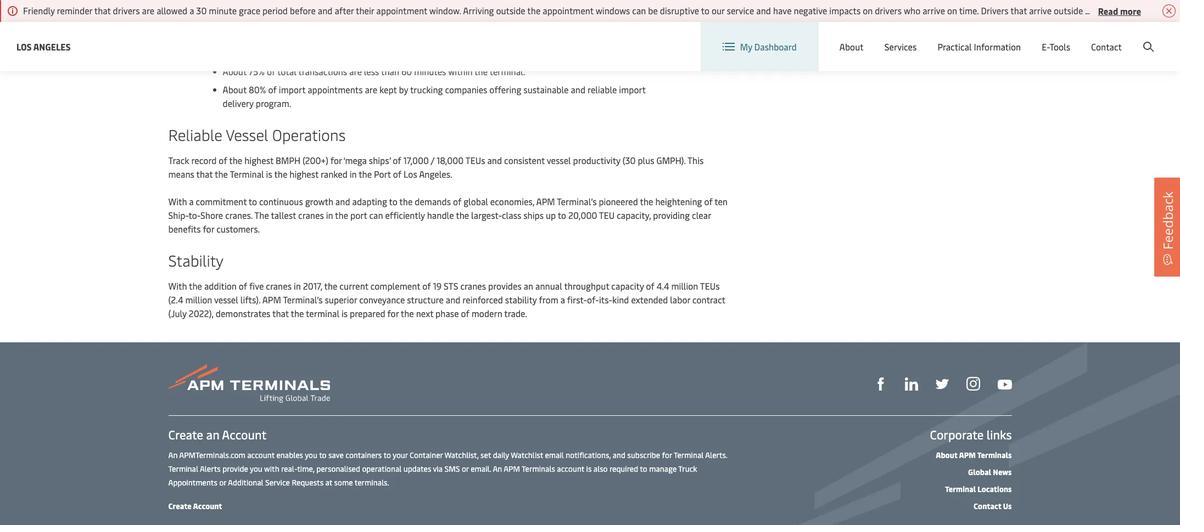 Task type: describe. For each thing, give the bounding box(es) containing it.
reliable
[[588, 83, 617, 96]]

the up capacity,
[[640, 195, 653, 208]]

2 appointment from the left
[[543, 4, 594, 16]]

'mega
[[343, 154, 367, 166]]

switch
[[871, 32, 897, 44]]

my dashboard
[[740, 41, 797, 53]]

2 vertical spatial minutes
[[414, 65, 446, 77]]

for
[[248, 10, 261, 23]]

1 their from the left
[[356, 4, 374, 16]]

2 outside from the left
[[1054, 4, 1083, 16]]

about 75% of total transactions are less than 60 minutes within the terminal.
[[223, 65, 525, 77]]

watchlist
[[511, 450, 543, 461]]

0 horizontal spatial import
[[279, 83, 305, 96]]

a right bring
[[463, 10, 468, 23]]

the down vessel
[[229, 154, 242, 166]]

to left bring
[[430, 10, 439, 23]]

terminal's inside with the addition of five cranes in 2017, the current complement of 19 sts cranes provides an annual throughput capacity of 4.4 million teus (2.4 million vessel lifts). apm terminal's superior conveyance structure and reinforced stability from a first-of-its-kind extended labor contract (july 2022), demonstrates that the terminal is prepared for the next phase of modern trade.
[[283, 294, 323, 306]]

1 vertical spatial terminals
[[977, 450, 1012, 461]]

throughout
[[269, 38, 314, 50]]

twitter image
[[935, 378, 949, 391]]

the left terminal
[[291, 308, 304, 320]]

meaning
[[394, 10, 428, 23]]

apm inside truck turnaround times averaged less than 60 minutes in february in 2018, putting apm terminals los angeles in the top-three ranking in the port of los angeles. for truckers with a 'dual transaction', meaning to bring a container (either returning an empty or dropping an export load) and picking up a container (either an import or or an empty for export load) in one trip, it would take 80 minutes or less to complete both transactions consistently throughout the year.
[[495, 0, 513, 9]]

1 vertical spatial highest
[[290, 168, 319, 180]]

notifications,
[[566, 450, 611, 461]]

means
[[168, 168, 194, 180]]

of left 19
[[422, 280, 431, 292]]

or down 'windows'
[[608, 24, 616, 36]]

the down bmph
[[274, 168, 287, 180]]

for inside with the addition of five cranes in 2017, the current complement of 19 sts cranes provides an annual throughput capacity of 4.4 million teus (2.4 million vessel lifts). apm terminal's superior conveyance structure and reinforced stability from a first-of-its-kind extended labor contract (july 2022), demonstrates that the terminal is prepared for the next phase of modern trade.
[[387, 308, 399, 320]]

reliable
[[168, 124, 222, 145]]

1 horizontal spatial transactions
[[298, 65, 347, 77]]

can inside with a commitment to continuous growth and adapting to the demands of global economies, apm terminal's pioneered the heightening of ten ship-to-shore cranes. the tallest cranes in the port can efficiently handle the largest-class ships up to 20,000 teu capacity, providing clear benefits for customers.
[[369, 209, 383, 221]]

of right record
[[219, 154, 227, 166]]

windo
[[1158, 4, 1180, 16]]

with inside an apmterminals.com account enables you to save containers to your container watchlist, set daily watchlist email notifications, and subscribe for terminal alerts. terminal alerts provide you with real-time, personalised operational updates via sms or email. an apm terminals account is also required to manage truck appointments or additional service requests at some terminals.
[[264, 464, 279, 474]]

1 horizontal spatial 60
[[401, 65, 412, 77]]

first-
[[567, 294, 587, 306]]

my
[[740, 41, 752, 53]]

1 vertical spatial account
[[222, 427, 266, 443]]

terminals inside an apmterminals.com account enables you to save containers to your container watchlist, set daily watchlist email notifications, and subscribe for terminal alerts. terminal alerts provide you with real-time, personalised operational updates via sms or email. an apm terminals account is also required to manage truck appointments or additional service requests at some terminals.
[[522, 464, 555, 474]]

1 vertical spatial you
[[250, 464, 262, 474]]

total
[[277, 65, 296, 77]]

port
[[350, 209, 367, 221]]

terminal left alerts.
[[674, 450, 704, 461]]

facebook image
[[874, 378, 887, 391]]

2 horizontal spatial import
[[619, 83, 646, 96]]

a left '30'
[[190, 4, 194, 16]]

about for about apm terminals
[[936, 450, 957, 461]]

some
[[334, 478, 353, 488]]

and left after
[[318, 4, 332, 16]]

a up consistently
[[227, 24, 232, 36]]

ships
[[523, 209, 544, 221]]

stability
[[168, 250, 223, 271]]

vessel inside track record of the highest bmph (200+) for 'mega ships' of 17,000 / 18,000 teus and consistent vessel productivity (30 plus gmph). this means that the terminal is the highest ranked in the port of los angeles.
[[547, 154, 571, 166]]

instagram image
[[966, 377, 980, 391]]

an up complete
[[663, 10, 672, 23]]

demonstrates
[[216, 308, 270, 320]]

tools
[[1050, 41, 1070, 53]]

from
[[539, 294, 558, 306]]

current
[[340, 280, 368, 292]]

to up the efficiently
[[389, 195, 397, 208]]

or down alerts
[[219, 478, 226, 488]]

truck inside an apmterminals.com account enables you to save containers to your container watchlist, set daily watchlist email notifications, and subscribe for terminal alerts. terminal alerts provide you with real-time, personalised operational updates via sms or email. an apm terminals account is also required to manage truck appointments or additional service requests at some terminals.
[[678, 464, 697, 474]]

the down global on the top left of the page
[[456, 209, 469, 221]]

annual
[[535, 280, 562, 292]]

0 vertical spatial create
[[1099, 32, 1125, 44]]

the up superior
[[324, 280, 337, 292]]

the down 'mega
[[359, 168, 372, 180]]

commitment
[[196, 195, 247, 208]]

about for about 80% of import appointments are kept by trucking companies offering sustainable and reliable import delivery program.
[[223, 83, 247, 96]]

of up the efficiently
[[393, 168, 402, 180]]

0 horizontal spatial cranes
[[266, 280, 292, 292]]

angeles. inside track record of the highest bmph (200+) for 'mega ships' of 17,000 / 18,000 teus and consistent vessel productivity (30 plus gmph). this means that the terminal is the highest ranked in the port of los angeles.
[[419, 168, 452, 180]]

read more
[[1098, 5, 1141, 17]]

1 outside from the left
[[496, 4, 525, 16]]

1 vertical spatial than
[[381, 65, 399, 77]]

fill 44 link
[[935, 377, 949, 391]]

picking
[[185, 24, 213, 36]]

contact button
[[1091, 22, 1122, 71]]

in left top-
[[605, 0, 612, 9]]

phase
[[436, 308, 459, 320]]

an right returning
[[576, 10, 586, 23]]

that inside with the addition of five cranes in 2017, the current complement of 19 sts cranes provides an annual throughput capacity of 4.4 million teus (2.4 million vessel lifts). apm terminal's superior conveyance structure and reinforced stability from a first-of-its-kind extended labor contract (july 2022), demonstrates that the terminal is prepared for the next phase of modern trade.
[[272, 308, 289, 320]]

of right 75%
[[267, 65, 275, 77]]

my dashboard button
[[723, 22, 797, 71]]

los up returning
[[556, 0, 569, 9]]

create for create account
[[168, 501, 192, 512]]

of left five
[[239, 280, 247, 292]]

los up 'picking'
[[198, 10, 212, 23]]

to left our
[[701, 4, 709, 16]]

the left addition
[[189, 280, 202, 292]]

terminal up appointments
[[168, 464, 198, 474]]

pioneered
[[599, 195, 638, 208]]

contact for contact us
[[974, 501, 1001, 512]]

the left service
[[709, 0, 722, 9]]

in inside with the addition of five cranes in 2017, the current complement of 19 sts cranes provides an annual throughput capacity of 4.4 million teus (2.4 million vessel lifts). apm terminal's superior conveyance structure and reinforced stability from a first-of-its-kind extended labor contract (july 2022), demonstrates that the terminal is prepared for the next phase of modern trade.
[[294, 280, 301, 292]]

contact for contact
[[1091, 41, 1122, 53]]

is inside with the addition of five cranes in 2017, the current complement of 19 sts cranes provides an annual throughput capacity of 4.4 million teus (2.4 million vessel lifts). apm terminal's superior conveyance structure and reinforced stability from a first-of-its-kind extended labor contract (july 2022), demonstrates that the terminal is prepared for the next phase of modern trade.
[[342, 308, 348, 320]]

real-
[[281, 464, 297, 474]]

or left dropping
[[615, 10, 623, 23]]

1 vertical spatial less
[[618, 24, 633, 36]]

1 arrive from the left
[[923, 4, 945, 16]]

within
[[448, 65, 473, 77]]

consistently
[[219, 38, 267, 50]]

our
[[712, 4, 725, 16]]

2 arrive from the left
[[1029, 4, 1052, 16]]

conveyance
[[359, 294, 405, 306]]

reminder
[[57, 4, 92, 16]]

for inside an apmterminals.com account enables you to save containers to your container watchlist, set daily watchlist email notifications, and subscribe for terminal alerts. terminal alerts provide you with real-time, personalised operational updates via sms or email. an apm terminals account is also required to manage truck appointments or additional service requests at some terminals.
[[662, 450, 672, 461]]

up inside truck turnaround times averaged less than 60 minutes in february in 2018, putting apm terminals los angeles in the top-three ranking in the port of los angeles. for truckers with a 'dual transaction', meaning to bring a container (either returning an empty or dropping an export load) and picking up a container (either an import or or an empty for export load) in one trip, it would take 80 minutes or less to complete both transactions consistently throughout the year.
[[215, 24, 225, 36]]

corporate links
[[930, 427, 1012, 443]]

0 horizontal spatial highest
[[244, 154, 274, 166]]

in left 2018,
[[432, 0, 439, 9]]

0 horizontal spatial less
[[301, 0, 316, 9]]

terminals.
[[355, 478, 389, 488]]

for inside track record of the highest bmph (200+) for 'mega ships' of 17,000 / 18,000 teus and consistent vessel productivity (30 plus gmph). this means that the terminal is the highest ranked in the port of los angeles.
[[330, 154, 342, 166]]

1 on from the left
[[863, 4, 873, 16]]

an inside with the addition of five cranes in 2017, the current complement of 19 sts cranes provides an annual throughput capacity of 4.4 million teus (2.4 million vessel lifts). apm terminal's superior conveyance structure and reinforced stability from a first-of-its-kind extended labor contract (july 2022), demonstrates that the terminal is prepared for the next phase of modern trade.
[[524, 280, 533, 292]]

locations
[[978, 484, 1012, 495]]

0 horizontal spatial (either
[[273, 24, 299, 36]]

about for about
[[839, 41, 864, 53]]

0 vertical spatial /
[[1094, 32, 1097, 44]]

the up would
[[527, 4, 541, 16]]

'dual
[[323, 10, 342, 23]]

class
[[502, 209, 521, 221]]

about 80% of import appointments are kept by trucking companies offering sustainable and reliable import delivery program.
[[223, 83, 646, 109]]

with for with the addition of five cranes in 2017, the current complement of 19 sts cranes provides an annual throughput capacity of 4.4 million teus (2.4 million vessel lifts). apm terminal's superior conveyance structure and reinforced stability from a first-of-its-kind extended labor contract (july 2022), demonstrates that the terminal is prepared for the next phase of modern trade.
[[168, 280, 187, 292]]

and inside track record of the highest bmph (200+) for 'mega ships' of 17,000 / 18,000 teus and consistent vessel productivity (30 plus gmph). this means that the terminal is the highest ranked in the port of los angeles.
[[487, 154, 502, 166]]

60 inside truck turnaround times averaged less than 60 minutes in february in 2018, putting apm terminals los angeles in the top-three ranking in the port of los angeles. for truckers with a 'dual transaction', meaning to bring a container (either returning an empty or dropping an export load) and picking up a container (either an import or or an empty for export load) in one trip, it would take 80 minutes or less to complete both transactions consistently throughout the year.
[[338, 0, 349, 9]]

cranes inside with a commitment to continuous growth and adapting to the demands of global economies, apm terminal's pioneered the heightening of ten ship-to-shore cranes. the tallest cranes in the port can efficiently handle the largest-class ships up to 20,000 teu capacity, providing clear benefits for customers.
[[298, 209, 324, 221]]

apm inside with the addition of five cranes in 2017, the current complement of 19 sts cranes provides an annual throughput capacity of 4.4 million teus (2.4 million vessel lifts). apm terminal's superior conveyance structure and reinforced stability from a first-of-its-kind extended labor contract (july 2022), demonstrates that the terminal is prepared for the next phase of modern trade.
[[262, 294, 281, 306]]

time,
[[297, 464, 315, 474]]

about button
[[839, 22, 864, 71]]

to down dropping
[[635, 24, 644, 36]]

top-
[[629, 0, 645, 9]]

contract
[[692, 294, 725, 306]]

ranked
[[321, 168, 348, 180]]

grace
[[239, 4, 260, 16]]

teu
[[599, 209, 615, 221]]

e-tools
[[1042, 41, 1070, 53]]

shore
[[200, 209, 223, 221]]

los down friendly
[[16, 40, 32, 52]]

the right within
[[474, 65, 488, 77]]

youtube image
[[997, 380, 1012, 390]]

linkedin image
[[905, 378, 918, 391]]

to left 20,000 at the top of page
[[558, 209, 566, 221]]

global
[[464, 195, 488, 208]]

be
[[648, 4, 658, 16]]

of left global on the top left of the page
[[453, 195, 461, 208]]

stability
[[505, 294, 537, 306]]

five
[[249, 280, 264, 292]]

feedback
[[1159, 191, 1177, 250]]

2022),
[[189, 308, 214, 320]]

of inside truck turnaround times averaged less than 60 minutes in february in 2018, putting apm terminals los angeles in the top-three ranking in the port of los angeles. for truckers with a 'dual transaction', meaning to bring a container (either returning an empty or dropping an export load) and picking up a container (either an import or or an empty for export load) in one trip, it would take 80 minutes or less to complete both transactions consistently throughout the year.
[[187, 10, 196, 23]]

to up the
[[249, 195, 257, 208]]

up inside with a commitment to continuous growth and adapting to the demands of global economies, apm terminal's pioneered the heightening of ten ship-to-shore cranes. the tallest cranes in the port can efficiently handle the largest-class ships up to 20,000 teu capacity, providing clear benefits for customers.
[[546, 209, 556, 221]]

the left next
[[401, 308, 414, 320]]

and inside with the addition of five cranes in 2017, the current complement of 19 sts cranes provides an annual throughput capacity of 4.4 million teus (2.4 million vessel lifts). apm terminal's superior conveyance structure and reinforced stability from a first-of-its-kind extended labor contract (july 2022), demonstrates that the terminal is prepared for the next phase of modern trade.
[[446, 294, 460, 306]]

0 vertical spatial million
[[671, 280, 698, 292]]

1 vertical spatial million
[[185, 294, 212, 306]]

in inside track record of the highest bmph (200+) for 'mega ships' of 17,000 / 18,000 teus and consistent vessel productivity (30 plus gmph). this means that the terminal is the highest ranked in the port of los angeles.
[[350, 168, 357, 180]]

0 horizontal spatial empty
[[374, 24, 399, 36]]

take
[[542, 24, 559, 36]]

0 vertical spatial empty
[[588, 10, 613, 23]]

apmterminals.com
[[179, 450, 245, 461]]

structure
[[407, 294, 444, 306]]

a inside with a commitment to continuous growth and adapting to the demands of global economies, apm terminal's pioneered the heightening of ten ship-to-shore cranes. the tallest cranes in the port can efficiently handle the largest-class ships up to 20,000 teu capacity, providing clear benefits for customers.
[[189, 195, 194, 208]]

1 vertical spatial angeles
[[33, 40, 71, 52]]

apm down corporate links
[[959, 450, 976, 461]]

provide
[[222, 464, 248, 474]]

who
[[904, 4, 920, 16]]

global menu button
[[944, 22, 1029, 55]]

is inside an apmterminals.com account enables you to save containers to your container watchlist, set daily watchlist email notifications, and subscribe for terminal alerts. terminal alerts provide you with real-time, personalised operational updates via sms or email. an apm terminals account is also required to manage truck appointments or additional service requests at some terminals.
[[586, 464, 592, 474]]

in left our
[[700, 0, 707, 9]]

providing
[[653, 209, 690, 221]]

2 horizontal spatial cranes
[[460, 280, 486, 292]]

of right phase
[[461, 308, 469, 320]]

0 vertical spatial you
[[305, 450, 317, 461]]

0 vertical spatial account
[[247, 450, 275, 461]]

appointments
[[168, 478, 217, 488]]

terminal inside track record of the highest bmph (200+) for 'mega ships' of 17,000 / 18,000 teus and consistent vessel productivity (30 plus gmph). this means that the terminal is the highest ranked in the port of los angeles.
[[230, 168, 264, 180]]

containers
[[346, 450, 382, 461]]

is inside track record of the highest bmph (200+) for 'mega ships' of 17,000 / 18,000 teus and consistent vessel productivity (30 plus gmph). this means that the terminal is the highest ranked in the port of los angeles.
[[266, 168, 272, 180]]

/ inside track record of the highest bmph (200+) for 'mega ships' of 17,000 / 18,000 teus and consistent vessel productivity (30 plus gmph). this means that the terminal is the highest ranked in the port of los angeles.
[[431, 154, 434, 166]]

for inside with a commitment to continuous growth and adapting to the demands of global economies, apm terminal's pioneered the heightening of ten ship-to-shore cranes. the tallest cranes in the port can efficiently handle the largest-class ships up to 20,000 teu capacity, providing clear benefits for customers.
[[203, 223, 214, 235]]

for inside truck turnaround times averaged less than 60 minutes in february in 2018, putting apm terminals los angeles in the top-three ranking in the port of los angeles. for truckers with a 'dual transaction', meaning to bring a container (either returning an empty or dropping an export load) and picking up a container (either an import or or an empty for export load) in one trip, it would take 80 minutes or less to complete both transactions consistently throughout the year.
[[401, 24, 412, 36]]

to left your
[[384, 450, 391, 461]]

1 vertical spatial container
[[234, 24, 271, 36]]

period
[[262, 4, 288, 16]]

0 vertical spatial are
[[142, 4, 154, 16]]

0 vertical spatial can
[[632, 4, 646, 16]]

terminal.
[[490, 65, 525, 77]]

truck turnaround times averaged less than 60 minutes in february in 2018, putting apm terminals los angeles in the top-three ranking in the port of los angeles. for truckers with a 'dual transaction', meaning to bring a container (either returning an empty or dropping an export load) and picking up a container (either an import or or an empty for export load) in one trip, it would take 80 minutes or less to complete both transactions consistently throughout the year.
[[168, 0, 722, 50]]

or down transaction',
[[352, 24, 360, 36]]

terminal down global news
[[945, 484, 976, 495]]

1 horizontal spatial an
[[493, 464, 502, 474]]

and left have
[[756, 4, 771, 16]]

an up throughout
[[301, 24, 311, 36]]

to left save at the bottom of the page
[[319, 450, 326, 461]]

the left port at top left
[[335, 209, 348, 221]]

the left year.
[[316, 38, 329, 50]]

email
[[545, 450, 564, 461]]

teus inside with the addition of five cranes in 2017, the current complement of 19 sts cranes provides an annual throughput capacity of 4.4 million teus (2.4 million vessel lifts). apm terminal's superior conveyance structure and reinforced stability from a first-of-its-kind extended labor contract (july 2022), demonstrates that the terminal is prepared for the next phase of modern trade.
[[700, 280, 720, 292]]

before
[[290, 4, 316, 16]]

an down transaction',
[[362, 24, 371, 36]]

delivery
[[223, 97, 254, 109]]

port inside truck turnaround times averaged less than 60 minutes in february in 2018, putting apm terminals los angeles in the top-three ranking in the port of los angeles. for truckers with a 'dual transaction', meaning to bring a container (either returning an empty or dropping an export load) and picking up a container (either an import or or an empty for export load) in one trip, it would take 80 minutes or less to complete both transactions consistently throughout the year.
[[168, 10, 185, 23]]

read more button
[[1098, 4, 1141, 18]]

18,000
[[436, 154, 464, 166]]

about for about 75% of total transactions are less than 60 minutes within the terminal.
[[223, 65, 247, 77]]

location
[[899, 32, 933, 44]]



Task type: locate. For each thing, give the bounding box(es) containing it.
export down meaning
[[414, 24, 440, 36]]

los angeles link
[[16, 40, 71, 54]]

1 horizontal spatial on
[[947, 4, 957, 16]]

trip,
[[490, 24, 506, 36]]

news
[[993, 467, 1012, 478]]

1 vertical spatial minutes
[[574, 24, 606, 36]]

0 vertical spatial an
[[168, 450, 178, 461]]

0 horizontal spatial export
[[414, 24, 440, 36]]

for up manage
[[662, 450, 672, 461]]

appointment up 80 on the left top of the page
[[543, 4, 594, 16]]

angeles inside truck turnaround times averaged less than 60 minutes in february in 2018, putting apm terminals los angeles in the top-three ranking in the port of los angeles. for truckers with a 'dual transaction', meaning to bring a container (either returning an empty or dropping an export load) and picking up a container (either an import or or an empty for export load) in one trip, it would take 80 minutes or less to complete both transactions consistently throughout the year.
[[571, 0, 602, 9]]

services button
[[884, 22, 917, 71]]

adapting
[[352, 195, 387, 208]]

would
[[515, 24, 540, 36]]

2 global from the top
[[968, 467, 991, 478]]

than inside truck turnaround times averaged less than 60 minutes in february in 2018, putting apm terminals los angeles in the top-three ranking in the port of los angeles. for truckers with a 'dual transaction', meaning to bring a container (either returning an empty or dropping an export load) and picking up a container (either an import or or an empty for export load) in one trip, it would take 80 minutes or less to complete both transactions consistently throughout the year.
[[318, 0, 336, 9]]

superior
[[325, 294, 357, 306]]

the
[[254, 209, 269, 221]]

outside up it
[[496, 4, 525, 16]]

port left '30'
[[168, 10, 185, 23]]

export
[[674, 10, 700, 23], [414, 24, 440, 36]]

0 horizontal spatial arrive
[[923, 4, 945, 16]]

teus
[[465, 154, 485, 166], [700, 280, 720, 292]]

you up additional
[[250, 464, 262, 474]]

transactions up appointments
[[298, 65, 347, 77]]

0 vertical spatial 60
[[338, 0, 349, 9]]

angeles. inside truck turnaround times averaged less than 60 minutes in february in 2018, putting apm terminals los angeles in the top-three ranking in the port of los angeles. for truckers with a 'dual transaction', meaning to bring a container (either returning an empty or dropping an export load) and picking up a container (either an import or or an empty for export load) in one trip, it would take 80 minutes or less to complete both transactions consistently throughout the year.
[[213, 10, 246, 23]]

of left the "4.4"
[[646, 280, 655, 292]]

required
[[609, 464, 638, 474]]

personalised
[[316, 464, 360, 474]]

1 horizontal spatial /
[[1094, 32, 1097, 44]]

0 vertical spatial with
[[168, 195, 187, 208]]

0 horizontal spatial drivers
[[113, 4, 140, 16]]

vessel inside with the addition of five cranes in 2017, the current complement of 19 sts cranes provides an annual throughput capacity of 4.4 million teus (2.4 million vessel lifts). apm terminal's superior conveyance structure and reinforced stability from a first-of-its-kind extended labor contract (july 2022), demonstrates that the terminal is prepared for the next phase of modern trade.
[[214, 294, 238, 306]]

for down shore on the top of page
[[203, 223, 214, 235]]

1 horizontal spatial their
[[1085, 4, 1103, 16]]

1 drivers from the left
[[113, 4, 140, 16]]

0 horizontal spatial million
[[185, 294, 212, 306]]

2 horizontal spatial are
[[365, 83, 377, 96]]

that right drivers on the top right of page
[[1011, 4, 1027, 16]]

0 vertical spatial export
[[674, 10, 700, 23]]

2 drivers from the left
[[875, 4, 902, 16]]

0 horizontal spatial contact
[[974, 501, 1001, 512]]

2 vertical spatial account
[[193, 501, 222, 512]]

in left 2017, at the bottom
[[294, 280, 301, 292]]

cranes right five
[[266, 280, 292, 292]]

0 horizontal spatial than
[[318, 0, 336, 9]]

friendly
[[23, 4, 55, 16]]

and inside with a commitment to continuous growth and adapting to the demands of global economies, apm terminal's pioneered the heightening of ten ship-to-shore cranes. the tallest cranes in the port can efficiently handle the largest-class ships up to 20,000 teu capacity, providing clear benefits for customers.
[[335, 195, 350, 208]]

capacity,
[[617, 209, 651, 221]]

plus
[[638, 154, 654, 166]]

2 on from the left
[[947, 4, 957, 16]]

1 horizontal spatial arrive
[[1029, 4, 1052, 16]]

0 horizontal spatial angeles.
[[213, 10, 246, 23]]

1 vertical spatial are
[[349, 65, 362, 77]]

companies
[[445, 83, 487, 96]]

terminals down watchlist
[[522, 464, 555, 474]]

port inside track record of the highest bmph (200+) for 'mega ships' of 17,000 / 18,000 teus and consistent vessel productivity (30 plus gmph). this means that the terminal is the highest ranked in the port of los angeles.
[[374, 168, 391, 180]]

of inside about 80% of import appointments are kept by trucking companies offering sustainable and reliable import delivery program.
[[268, 83, 277, 96]]

1 horizontal spatial (either
[[509, 10, 535, 23]]

import
[[313, 24, 339, 36], [279, 83, 305, 96], [619, 83, 646, 96]]

global news link
[[968, 467, 1012, 478]]

0 vertical spatial highest
[[244, 154, 274, 166]]

capacity
[[611, 280, 644, 292]]

0 horizontal spatial can
[[369, 209, 383, 221]]

daily
[[493, 450, 509, 461]]

with
[[298, 10, 315, 23], [264, 464, 279, 474]]

3 appointment from the left
[[1105, 4, 1156, 16]]

transactions inside truck turnaround times averaged less than 60 minutes in february in 2018, putting apm terminals los angeles in the top-three ranking in the port of los angeles. for truckers with a 'dual transaction', meaning to bring a container (either returning an empty or dropping an export load) and picking up a container (either an import or or an empty for export load) in one trip, it would take 80 minutes or less to complete both transactions consistently throughout the year.
[[168, 38, 217, 50]]

2 horizontal spatial minutes
[[574, 24, 606, 36]]

global menu
[[968, 32, 1018, 44]]

60 up 'dual
[[338, 0, 349, 9]]

or right sms
[[462, 464, 469, 474]]

/
[[1094, 32, 1097, 44], [431, 154, 434, 166]]

0 horizontal spatial port
[[168, 10, 185, 23]]

of
[[187, 10, 196, 23], [267, 65, 275, 77], [268, 83, 277, 96], [219, 154, 227, 166], [393, 154, 401, 166], [393, 168, 402, 180], [453, 195, 461, 208], [704, 195, 713, 208], [239, 280, 247, 292], [422, 280, 431, 292], [646, 280, 655, 292], [461, 308, 469, 320]]

terminal locations link
[[945, 484, 1012, 495]]

friendly reminder that drivers are allowed a 30 minute grace period before and after their appointment window. arriving outside the appointment windows can be disruptive to our service and have negative impacts on drivers who arrive on time. drivers that arrive outside their appointment windo
[[23, 4, 1180, 16]]

1 vertical spatial with
[[264, 464, 279, 474]]

angeles up 80 on the left top of the page
[[571, 0, 602, 9]]

in inside with a commitment to continuous growth and adapting to the demands of global economies, apm terminal's pioneered the heightening of ten ship-to-shore cranes. the tallest cranes in the port can efficiently handle the largest-class ships up to 20,000 teu capacity, providing clear benefits for customers.
[[326, 209, 333, 221]]

vessel down addition
[[214, 294, 238, 306]]

75%
[[249, 65, 265, 77]]

(either up would
[[509, 10, 535, 23]]

vessel
[[547, 154, 571, 166], [214, 294, 238, 306]]

apm down daily
[[504, 464, 520, 474]]

create down read
[[1099, 32, 1125, 44]]

1 vertical spatial export
[[414, 24, 440, 36]]

1 vertical spatial with
[[168, 280, 187, 292]]

truck left '30'
[[168, 0, 190, 9]]

provides
[[488, 280, 522, 292]]

is left also
[[586, 464, 592, 474]]

bring
[[441, 10, 461, 23]]

global for global menu
[[968, 32, 994, 44]]

0 vertical spatial terminals
[[515, 0, 554, 9]]

0 horizontal spatial teus
[[465, 154, 485, 166]]

1 horizontal spatial drivers
[[875, 4, 902, 16]]

1 horizontal spatial than
[[381, 65, 399, 77]]

a left 'dual
[[317, 10, 322, 23]]

their right after
[[356, 4, 374, 16]]

time.
[[959, 4, 979, 16]]

up down minute
[[215, 24, 225, 36]]

1 horizontal spatial vessel
[[547, 154, 571, 166]]

0 vertical spatial truck
[[168, 0, 190, 9]]

global inside global menu button
[[968, 32, 994, 44]]

terminal
[[230, 168, 264, 180], [674, 450, 704, 461], [168, 464, 198, 474], [945, 484, 976, 495]]

1 horizontal spatial is
[[342, 308, 348, 320]]

are for 75%
[[349, 65, 362, 77]]

terminal's down 2017, at the bottom
[[283, 294, 323, 306]]

drivers left allowed
[[113, 4, 140, 16]]

this
[[688, 154, 704, 166]]

minutes up transaction',
[[351, 0, 383, 9]]

1 vertical spatial global
[[968, 467, 991, 478]]

with inside with the addition of five cranes in 2017, the current complement of 19 sts cranes provides an annual throughput capacity of 4.4 million teus (2.4 million vessel lifts). apm terminal's superior conveyance structure and reinforced stability from a first-of-its-kind extended labor contract (july 2022), demonstrates that the terminal is prepared for the next phase of modern trade.
[[168, 280, 187, 292]]

import down 'dual
[[313, 24, 339, 36]]

2 horizontal spatial appointment
[[1105, 4, 1156, 16]]

services
[[884, 41, 917, 53]]

account down appointments
[[193, 501, 222, 512]]

0 vertical spatial account
[[1127, 32, 1159, 44]]

account
[[1127, 32, 1159, 44], [222, 427, 266, 443], [193, 501, 222, 512]]

of left '30'
[[187, 10, 196, 23]]

create down appointments
[[168, 501, 192, 512]]

to down subscribe
[[640, 464, 647, 474]]

1 vertical spatial load)
[[442, 24, 462, 36]]

or up year.
[[341, 24, 349, 36]]

0 vertical spatial global
[[968, 32, 994, 44]]

consistent
[[504, 154, 545, 166]]

0 vertical spatial transactions
[[168, 38, 217, 50]]

reinforced
[[463, 294, 503, 306]]

february
[[394, 0, 429, 9]]

can left be
[[632, 4, 646, 16]]

feedback button
[[1154, 178, 1180, 276]]

angeles. down the 18,000
[[419, 168, 452, 180]]

terminals inside truck turnaround times averaged less than 60 minutes in february in 2018, putting apm terminals los angeles in the top-three ranking in the port of los angeles. for truckers with a 'dual transaction', meaning to bring a container (either returning an empty or dropping an export load) and picking up a container (either an import or or an empty for export load) in one trip, it would take 80 minutes or less to complete both transactions consistently throughout the year.
[[515, 0, 554, 9]]

are for 80%
[[365, 83, 377, 96]]

terminals up 'global news' link
[[977, 450, 1012, 461]]

prepared
[[350, 308, 385, 320]]

an
[[576, 10, 586, 23], [663, 10, 672, 23], [301, 24, 311, 36], [362, 24, 371, 36], [524, 280, 533, 292], [206, 427, 219, 443]]

for down meaning
[[401, 24, 412, 36]]

0 horizontal spatial with
[[264, 464, 279, 474]]

terminal
[[306, 308, 339, 320]]

1 horizontal spatial less
[[364, 65, 379, 77]]

demands
[[415, 195, 451, 208]]

create an account
[[168, 427, 266, 443]]

terminal locations
[[945, 484, 1012, 495]]

service
[[727, 4, 754, 16]]

truckers
[[263, 10, 296, 23]]

0 vertical spatial container
[[470, 10, 507, 23]]

1 vertical spatial terminal's
[[283, 294, 323, 306]]

1 vertical spatial transactions
[[298, 65, 347, 77]]

appointment left window.
[[376, 4, 427, 16]]

angeles. down turnaround
[[213, 10, 246, 23]]

than up kept
[[381, 65, 399, 77]]

transactions down 'picking'
[[168, 38, 217, 50]]

with a commitment to continuous growth and adapting to the demands of global economies, apm terminal's pioneered the heightening of ten ship-to-shore cranes. the tallest cranes in the port can efficiently handle the largest-class ships up to 20,000 teu capacity, providing clear benefits for customers.
[[168, 195, 728, 235]]

container
[[470, 10, 507, 23], [234, 24, 271, 36]]

kind
[[612, 294, 629, 306]]

account down more
[[1127, 32, 1159, 44]]

with for with a commitment to continuous growth and adapting to the demands of global economies, apm terminal's pioneered the heightening of ten ship-to-shore cranes. the tallest cranes in the port can efficiently handle the largest-class ships up to 20,000 teu capacity, providing clear benefits for customers.
[[168, 195, 187, 208]]

with left 'dual
[[298, 10, 315, 23]]

with inside with a commitment to continuous growth and adapting to the demands of global economies, apm terminal's pioneered the heightening of ten ship-to-shore cranes. the tallest cranes in the port can efficiently handle the largest-class ships up to 20,000 teu capacity, providing clear benefits for customers.
[[168, 195, 187, 208]]

1 horizontal spatial angeles
[[571, 0, 602, 9]]

operational
[[362, 464, 402, 474]]

are left allowed
[[142, 4, 154, 16]]

0 vertical spatial terminal's
[[557, 195, 597, 208]]

addition
[[204, 280, 237, 292]]

1 vertical spatial vessel
[[214, 294, 238, 306]]

teus inside track record of the highest bmph (200+) for 'mega ships' of 17,000 / 18,000 teus and consistent vessel productivity (30 plus gmph). this means that the terminal is the highest ranked in the port of los angeles.
[[465, 154, 485, 166]]

0 vertical spatial up
[[215, 24, 225, 36]]

in
[[385, 0, 392, 9], [432, 0, 439, 9], [605, 0, 612, 9], [700, 0, 707, 9], [464, 24, 471, 36], [350, 168, 357, 180], [326, 209, 333, 221], [294, 280, 301, 292]]

1 horizontal spatial can
[[632, 4, 646, 16]]

that inside track record of the highest bmph (200+) for 'mega ships' of 17,000 / 18,000 teus and consistent vessel productivity (30 plus gmph). this means that the terminal is the highest ranked in the port of los angeles.
[[196, 168, 213, 180]]

set
[[481, 450, 491, 461]]

0 vertical spatial contact
[[1091, 41, 1122, 53]]

1 vertical spatial (either
[[273, 24, 299, 36]]

import right reliable
[[619, 83, 646, 96]]

1 horizontal spatial teus
[[700, 280, 720, 292]]

the up the efficiently
[[399, 195, 413, 208]]

account
[[247, 450, 275, 461], [557, 464, 584, 474]]

apm inside with a commitment to continuous growth and adapting to the demands of global economies, apm terminal's pioneered the heightening of ten ship-to-shore cranes. the tallest cranes in the port can efficiently handle the largest-class ships up to 20,000 teu capacity, providing clear benefits for customers.
[[536, 195, 555, 208]]

for up ranked
[[330, 154, 342, 166]]

0 vertical spatial teus
[[465, 154, 485, 166]]

0 vertical spatial angeles.
[[213, 10, 246, 23]]

their
[[356, 4, 374, 16], [1085, 4, 1103, 16]]

dropping
[[625, 10, 661, 23]]

1 horizontal spatial load)
[[702, 10, 722, 23]]

1 horizontal spatial cranes
[[298, 209, 324, 221]]

1 horizontal spatial angeles.
[[419, 168, 452, 180]]

of left the ten
[[704, 195, 713, 208]]

1 horizontal spatial minutes
[[414, 65, 446, 77]]

2 their from the left
[[1085, 4, 1103, 16]]

to
[[701, 4, 709, 16], [430, 10, 439, 23], [635, 24, 644, 36], [249, 195, 257, 208], [389, 195, 397, 208], [558, 209, 566, 221], [319, 450, 326, 461], [384, 450, 391, 461], [640, 464, 647, 474]]

apmt footer logo image
[[168, 365, 330, 403]]

1 horizontal spatial export
[[674, 10, 700, 23]]

1 horizontal spatial highest
[[290, 168, 319, 180]]

60 up by
[[401, 65, 412, 77]]

1 horizontal spatial account
[[557, 464, 584, 474]]

trade.
[[504, 308, 527, 320]]

via
[[433, 464, 443, 474]]

and inside about 80% of import appointments are kept by trucking companies offering sustainable and reliable import delivery program.
[[571, 83, 585, 96]]

0 horizontal spatial an
[[168, 450, 178, 461]]

1 horizontal spatial appointment
[[543, 4, 594, 16]]

1 vertical spatial account
[[557, 464, 584, 474]]

that right reminder
[[94, 4, 111, 16]]

close alert image
[[1162, 4, 1176, 18]]

of right ships'
[[393, 154, 401, 166]]

requests
[[292, 478, 324, 488]]

drivers
[[113, 4, 140, 16], [875, 4, 902, 16]]

/ right 17,000
[[431, 154, 434, 166]]

1 horizontal spatial container
[[470, 10, 507, 23]]

1 vertical spatial create
[[168, 427, 203, 443]]

in left one
[[464, 24, 471, 36]]

1 vertical spatial can
[[369, 209, 383, 221]]

1 vertical spatial /
[[431, 154, 434, 166]]

ship-
[[168, 209, 189, 221]]

arrive
[[923, 4, 945, 16], [1029, 4, 1052, 16]]

with up (2.4 in the left of the page
[[168, 280, 187, 292]]

for
[[401, 24, 412, 36], [330, 154, 342, 166], [203, 223, 214, 235], [387, 308, 399, 320], [662, 450, 672, 461]]

los
[[556, 0, 569, 9], [198, 10, 212, 23], [16, 40, 32, 52], [404, 168, 417, 180]]

0 vertical spatial port
[[168, 10, 185, 23]]

clear
[[692, 209, 711, 221]]

30
[[196, 4, 207, 16]]

truck inside truck turnaround times averaged less than 60 minutes in february in 2018, putting apm terminals los angeles in the top-three ranking in the port of los angeles. for truckers with a 'dual transaction', meaning to bring a container (either returning an empty or dropping an export load) and picking up a container (either an import or or an empty for export load) in one trip, it would take 80 minutes or less to complete both transactions consistently throughout the year.
[[168, 0, 190, 9]]

about inside about 80% of import appointments are kept by trucking companies offering sustainable and reliable import delivery program.
[[223, 83, 247, 96]]

0 horizontal spatial /
[[431, 154, 434, 166]]

terminals
[[515, 0, 554, 9], [977, 450, 1012, 461], [522, 464, 555, 474]]

and right growth at the left
[[335, 195, 350, 208]]

2 horizontal spatial is
[[586, 464, 592, 474]]

2 with from the top
[[168, 280, 187, 292]]

bmph
[[276, 154, 300, 166]]

load) up both
[[702, 10, 722, 23]]

(either up throughout
[[273, 24, 299, 36]]

2 vertical spatial is
[[586, 464, 592, 474]]

global for global news
[[968, 467, 991, 478]]

you
[[305, 450, 317, 461], [250, 464, 262, 474]]

highest down (200+)
[[290, 168, 319, 180]]

that down record
[[196, 168, 213, 180]]

1 horizontal spatial contact
[[1091, 41, 1122, 53]]

a inside with the addition of five cranes in 2017, the current complement of 19 sts cranes provides an annual throughput capacity of 4.4 million teus (2.4 million vessel lifts). apm terminal's superior conveyance structure and reinforced stability from a first-of-its-kind extended labor contract (july 2022), demonstrates that the terminal is prepared for the next phase of modern trade.
[[560, 294, 565, 306]]

1 with from the top
[[168, 195, 187, 208]]

and inside truck turnaround times averaged less than 60 minutes in february in 2018, putting apm terminals los angeles in the top-three ranking in the port of los angeles. for truckers with a 'dual transaction', meaning to bring a container (either returning an empty or dropping an export load) and picking up a container (either an import or or an empty for export load) in one trip, it would take 80 minutes or less to complete both transactions consistently throughout the year.
[[168, 24, 183, 36]]

with inside truck turnaround times averaged less than 60 minutes in february in 2018, putting apm terminals los angeles in the top-three ranking in the port of los angeles. for truckers with a 'dual transaction', meaning to bring a container (either returning an empty or dropping an export load) and picking up a container (either an import or or an empty for export load) in one trip, it would take 80 minutes or less to complete both transactions consistently throughout the year.
[[298, 10, 315, 23]]

1 horizontal spatial empty
[[588, 10, 613, 23]]

and down sts
[[446, 294, 460, 306]]

1 vertical spatial angeles.
[[419, 168, 452, 180]]

contact down locations
[[974, 501, 1001, 512]]

account up provide
[[222, 427, 266, 443]]

1 horizontal spatial terminal's
[[557, 195, 597, 208]]

is
[[266, 168, 272, 180], [342, 308, 348, 320], [586, 464, 592, 474]]

after
[[335, 4, 354, 16]]

apm right putting
[[495, 0, 513, 9]]

averaged
[[263, 0, 299, 9]]

dashboard
[[754, 41, 797, 53]]

create up the apmterminals.com at bottom left
[[168, 427, 203, 443]]

los inside track record of the highest bmph (200+) for 'mega ships' of 17,000 / 18,000 teus and consistent vessel productivity (30 plus gmph). this means that the terminal is the highest ranked in the port of los angeles.
[[404, 168, 417, 180]]

terminal up commitment
[[230, 168, 264, 180]]

terminals up returning
[[515, 0, 554, 9]]

1 horizontal spatial million
[[671, 280, 698, 292]]

1 horizontal spatial outside
[[1054, 4, 1083, 16]]

teus up contract
[[700, 280, 720, 292]]

minutes down friendly reminder that drivers are allowed a 30 minute grace period before and after their appointment window. arriving outside the appointment windows can be disruptive to our service and have negative impacts on drivers who arrive on time. drivers that arrive outside their appointment windo on the top of the page
[[574, 24, 606, 36]]

(200+)
[[302, 154, 328, 166]]

create for create an account
[[168, 427, 203, 443]]

up
[[215, 24, 225, 36], [546, 209, 556, 221]]

menu
[[996, 32, 1018, 44]]

continuous
[[259, 195, 303, 208]]

apm up ships
[[536, 195, 555, 208]]

have
[[773, 4, 792, 16]]

the left top-
[[614, 0, 627, 9]]

1 horizontal spatial you
[[305, 450, 317, 461]]

1 global from the top
[[968, 32, 994, 44]]

1 vertical spatial is
[[342, 308, 348, 320]]

import inside truck turnaround times averaged less than 60 minutes in february in 2018, putting apm terminals los angeles in the top-three ranking in the port of los angeles. for truckers with a 'dual transaction', meaning to bring a container (either returning an empty or dropping an export load) and picking up a container (either an import or or an empty for export load) in one trip, it would take 80 minutes or less to complete both transactions consistently throughout the year.
[[313, 24, 339, 36]]

track
[[168, 154, 189, 166]]

in down 'mega
[[350, 168, 357, 180]]

an up the apmterminals.com at bottom left
[[206, 427, 219, 443]]

you tube link
[[997, 377, 1012, 391]]

an up stability
[[524, 280, 533, 292]]

0 horizontal spatial minutes
[[351, 0, 383, 9]]

drivers left "who"
[[875, 4, 902, 16]]

on left time.
[[947, 4, 957, 16]]

angeles.
[[213, 10, 246, 23], [419, 168, 452, 180]]

empty
[[588, 10, 613, 23], [374, 24, 399, 36]]

its-
[[599, 294, 612, 306]]

are inside about 80% of import appointments are kept by trucking companies offering sustainable and reliable import delivery program.
[[365, 83, 377, 96]]

container down for
[[234, 24, 271, 36]]

minutes up trucking
[[414, 65, 446, 77]]

operations
[[272, 124, 346, 145]]

subscribe
[[627, 450, 660, 461]]

0 horizontal spatial 60
[[338, 0, 349, 9]]

0 horizontal spatial transactions
[[168, 38, 217, 50]]

arrive right "who"
[[923, 4, 945, 16]]

apm inside an apmterminals.com account enables you to save containers to your container watchlist, set daily watchlist email notifications, and subscribe for terminal alerts. terminal alerts provide you with real-time, personalised operational updates via sms or email. an apm terminals account is also required to manage truck appointments or additional service requests at some terminals.
[[504, 464, 520, 474]]

1 horizontal spatial import
[[313, 24, 339, 36]]

0 horizontal spatial you
[[250, 464, 262, 474]]

about left 75%
[[223, 65, 247, 77]]

the down record
[[215, 168, 228, 180]]

(july
[[168, 308, 187, 320]]

2 horizontal spatial less
[[618, 24, 633, 36]]

and inside an apmterminals.com account enables you to save containers to your container watchlist, set daily watchlist email notifications, and subscribe for terminal alerts. terminal alerts provide you with real-time, personalised operational updates via sms or email. an apm terminals account is also required to manage truck appointments or additional service requests at some terminals.
[[613, 450, 625, 461]]

million up 2022),
[[185, 294, 212, 306]]

1 appointment from the left
[[376, 4, 427, 16]]

1 horizontal spatial port
[[374, 168, 391, 180]]

complete
[[646, 24, 683, 36]]

create account link
[[168, 501, 222, 512]]

(30
[[623, 154, 636, 166]]

can
[[632, 4, 646, 16], [369, 209, 383, 221]]

terminal's inside with a commitment to continuous growth and adapting to the demands of global economies, apm terminal's pioneered the heightening of ten ship-to-shore cranes. the tallest cranes in the port can efficiently handle the largest-class ships up to 20,000 teu capacity, providing clear benefits for customers.
[[557, 195, 597, 208]]

in left february
[[385, 0, 392, 9]]

0 vertical spatial (either
[[509, 10, 535, 23]]

0 vertical spatial than
[[318, 0, 336, 9]]

a up to-
[[189, 195, 194, 208]]



Task type: vqa. For each thing, say whether or not it's contained in the screenshot.
will
no



